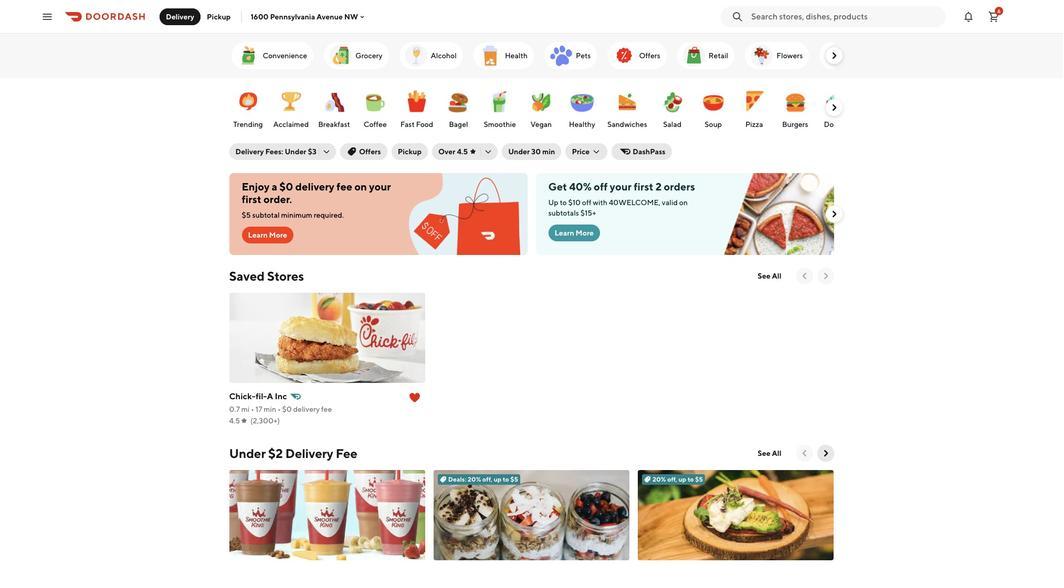 Task type: describe. For each thing, give the bounding box(es) containing it.
2 20% from the left
[[653, 476, 666, 484]]

$0
[[280, 181, 293, 193]]

see all for saved stores
[[758, 272, 782, 280]]

mi
[[241, 405, 250, 414]]

0 horizontal spatial $5
[[242, 211, 251, 220]]

more for a
[[269, 231, 287, 239]]

pets
[[576, 51, 591, 60]]

deals: 20% off, up to $5
[[448, 476, 518, 484]]

dashpass button
[[612, 143, 672, 160]]

1 vertical spatial fee
[[321, 405, 332, 414]]

1600 pennsylvania avenue nw button
[[251, 12, 367, 21]]

next button of carousel image for under $2 delivery fee
[[821, 448, 831, 459]]

dashpass
[[633, 148, 666, 156]]

1 20% from the left
[[468, 476, 481, 484]]

fees:
[[265, 148, 283, 156]]

30
[[531, 148, 541, 156]]

all for under $2 delivery fee
[[772, 450, 782, 458]]

flowers image
[[750, 43, 775, 68]]

1 horizontal spatial $5
[[511, 476, 518, 484]]

delivery inside enjoy a $0 delivery fee on your first order.
[[295, 181, 335, 193]]

2 off, from the left
[[668, 476, 677, 484]]

2 up from the left
[[679, 476, 687, 484]]

$3
[[308, 148, 317, 156]]

bagel
[[449, 120, 468, 129]]

avenue
[[317, 12, 343, 21]]

enjoy a $0 delivery fee on your first order.
[[242, 181, 391, 205]]

catering image
[[824, 43, 849, 68]]

1 items, open order cart image
[[988, 10, 1000, 23]]

pets link
[[545, 42, 597, 69]]

20% off, up to $5
[[653, 476, 703, 484]]

alcohol link
[[399, 42, 463, 69]]

acclaimed link
[[271, 83, 311, 132]]

saved stores
[[229, 269, 304, 284]]

pennsylvania
[[270, 12, 315, 21]]

learn more for 40%
[[555, 229, 594, 237]]

2 horizontal spatial to
[[688, 476, 694, 484]]

chick-
[[229, 392, 256, 402]]

see all for under $2 delivery fee
[[758, 450, 782, 458]]

learn more button for 40%
[[549, 225, 600, 242]]

trending link
[[230, 83, 266, 132]]

food
[[416, 120, 433, 129]]

saved stores link
[[229, 268, 304, 285]]

previous button of carousel image
[[800, 448, 810, 459]]

on inside up to $10 off with 40welcome, valid on subtotals $15+
[[679, 199, 688, 207]]

alcohol
[[431, 51, 457, 60]]

health
[[505, 51, 528, 60]]

under $2 delivery fee
[[229, 446, 357, 461]]

more for 40%
[[576, 229, 594, 237]]

sandwiches
[[608, 120, 647, 129]]

click to remove this store from your saved list image
[[408, 392, 421, 404]]

delivery fees: under $3
[[236, 148, 317, 156]]

over 4.5
[[439, 148, 468, 156]]

deals:
[[448, 476, 467, 484]]

next button of carousel image for saved stores
[[821, 271, 831, 281]]

a
[[267, 392, 273, 402]]

get
[[549, 181, 567, 193]]

previous button of carousel image
[[800, 271, 810, 281]]

convenience
[[263, 51, 307, 60]]

health image
[[478, 43, 503, 68]]

fast food
[[401, 120, 433, 129]]

up
[[549, 199, 559, 207]]

fil-
[[256, 392, 267, 402]]

under $2 delivery fee link
[[229, 445, 357, 462]]

$5 subtotal minimum required.
[[242, 211, 344, 220]]

1 next button of carousel image from the top
[[829, 50, 839, 61]]

$10
[[568, 199, 581, 207]]

2 vertical spatial delivery
[[285, 446, 333, 461]]

2 • from the left
[[278, 405, 281, 414]]

$2
[[268, 446, 283, 461]]

health link
[[474, 42, 534, 69]]

under for under $2 delivery fee
[[229, 446, 266, 461]]

0 vertical spatial offers
[[639, 51, 661, 60]]

0 vertical spatial next button of carousel image
[[829, 209, 839, 220]]

0 horizontal spatial 4.5
[[229, 417, 240, 425]]

price
[[572, 148, 590, 156]]

$​0
[[282, 405, 292, 414]]

trending
[[233, 120, 263, 129]]

valid
[[662, 199, 678, 207]]

offers link
[[608, 42, 667, 69]]

40welcome,
[[609, 199, 661, 207]]

delivery button
[[160, 8, 201, 25]]

acclaimed
[[273, 120, 309, 129]]

burgers
[[782, 120, 809, 129]]

price button
[[566, 143, 608, 160]]

$15+
[[581, 209, 596, 217]]

1 up from the left
[[494, 476, 502, 484]]

1 horizontal spatial pickup
[[398, 148, 422, 156]]

inc
[[275, 392, 287, 402]]

saved
[[229, 269, 265, 284]]

a
[[272, 181, 277, 193]]

6
[[998, 8, 1001, 14]]

40%
[[569, 181, 592, 193]]

up to $10 off with 40welcome, valid on subtotals $15+
[[549, 199, 688, 217]]

2 horizontal spatial $5
[[695, 476, 703, 484]]

(2,300+)
[[251, 417, 280, 425]]

2
[[656, 181, 662, 193]]

over
[[439, 148, 456, 156]]

see all link for under $2 delivery fee
[[752, 445, 788, 462]]

see for under $2 delivery fee
[[758, 450, 771, 458]]

first inside enjoy a $0 delivery fee on your first order.
[[242, 193, 261, 205]]

grocery image
[[328, 43, 353, 68]]

subtotal
[[252, 211, 280, 220]]

soup
[[705, 120, 722, 129]]



Task type: locate. For each thing, give the bounding box(es) containing it.
1 horizontal spatial pickup button
[[392, 143, 428, 160]]

fee
[[337, 181, 352, 193], [321, 405, 332, 414]]

all
[[772, 272, 782, 280], [772, 450, 782, 458]]

learn down subtotals
[[555, 229, 574, 237]]

grocery link
[[324, 42, 389, 69]]

retail
[[709, 51, 729, 60]]

6 button
[[984, 6, 1005, 27]]

0 horizontal spatial off,
[[483, 476, 493, 484]]

pizza
[[746, 120, 763, 129]]

see all link left previous button of carousel icon
[[752, 268, 788, 285]]

0 horizontal spatial to
[[503, 476, 509, 484]]

smoothie
[[484, 120, 516, 129]]

0.7
[[229, 405, 240, 414]]

delivery
[[295, 181, 335, 193], [293, 405, 320, 414]]

more down the "subtotal" on the left of the page
[[269, 231, 287, 239]]

0 vertical spatial see
[[758, 272, 771, 280]]

first left 2
[[634, 181, 654, 193]]

0 vertical spatial see all link
[[752, 268, 788, 285]]

retail image
[[682, 43, 707, 68]]

1 horizontal spatial learn
[[555, 229, 574, 237]]

0 horizontal spatial on
[[355, 181, 367, 193]]

2 horizontal spatial delivery
[[285, 446, 333, 461]]

with
[[593, 199, 608, 207]]

delivery
[[166, 12, 194, 21], [236, 148, 264, 156], [285, 446, 333, 461]]

0 horizontal spatial pickup
[[207, 12, 231, 21]]

see all left previous button of carousel image at bottom
[[758, 450, 782, 458]]

delivery for delivery
[[166, 12, 194, 21]]

off up with
[[594, 181, 608, 193]]

0 horizontal spatial off
[[582, 199, 592, 207]]

pickup button down fast
[[392, 143, 428, 160]]

learn more button down subtotals
[[549, 225, 600, 242]]

offers image
[[612, 43, 637, 68]]

see all link left previous button of carousel image at bottom
[[752, 445, 788, 462]]

donuts
[[824, 120, 849, 129]]

2 see all link from the top
[[752, 445, 788, 462]]

to inside up to $10 off with 40welcome, valid on subtotals $15+
[[560, 199, 567, 207]]

1 vertical spatial on
[[679, 199, 688, 207]]

learn down the "subtotal" on the left of the page
[[248, 231, 268, 239]]

learn for enjoy a $0 delivery fee on your first order.
[[248, 231, 268, 239]]

0 horizontal spatial offers
[[359, 148, 381, 156]]

breakfast
[[318, 120, 350, 129]]

up
[[494, 476, 502, 484], [679, 476, 687, 484]]

2 your from the left
[[610, 181, 632, 193]]

1 vertical spatial see all link
[[752, 445, 788, 462]]

1 horizontal spatial under
[[285, 148, 306, 156]]

1 off, from the left
[[483, 476, 493, 484]]

salad
[[663, 120, 682, 129]]

0 vertical spatial see all
[[758, 272, 782, 280]]

1 vertical spatial pickup
[[398, 148, 422, 156]]

• left $​0
[[278, 405, 281, 414]]

pickup button left 1600
[[201, 8, 237, 25]]

off
[[594, 181, 608, 193], [582, 199, 592, 207]]

on right valid
[[679, 199, 688, 207]]

get 40% off your first 2 orders
[[549, 181, 695, 193]]

2 vertical spatial next button of carousel image
[[821, 448, 831, 459]]

your down offers button
[[369, 181, 391, 193]]

• left 17
[[251, 405, 254, 414]]

delivery right $​0
[[293, 405, 320, 414]]

0 vertical spatial delivery
[[166, 12, 194, 21]]

offers down coffee
[[359, 148, 381, 156]]

order.
[[264, 193, 292, 205]]

1 vertical spatial see all
[[758, 450, 782, 458]]

2 all from the top
[[772, 450, 782, 458]]

fee inside enjoy a $0 delivery fee on your first order.
[[337, 181, 352, 193]]

flowers
[[777, 51, 803, 60]]

delivery inside button
[[166, 12, 194, 21]]

1 your from the left
[[369, 181, 391, 193]]

off,
[[483, 476, 493, 484], [668, 476, 677, 484]]

nw
[[344, 12, 358, 21]]

1 vertical spatial next button of carousel image
[[829, 102, 839, 113]]

0 horizontal spatial under
[[229, 446, 266, 461]]

0 horizontal spatial pickup button
[[201, 8, 237, 25]]

0 horizontal spatial min
[[264, 405, 276, 414]]

1 vertical spatial see
[[758, 450, 771, 458]]

min right 30
[[542, 148, 555, 156]]

all for saved stores
[[772, 272, 782, 280]]

see
[[758, 272, 771, 280], [758, 450, 771, 458]]

learn more button
[[549, 225, 600, 242], [242, 227, 294, 244]]

1 vertical spatial offers
[[359, 148, 381, 156]]

1 horizontal spatial off,
[[668, 476, 677, 484]]

1 see from the top
[[758, 272, 771, 280]]

stores
[[267, 269, 304, 284]]

under left the $2
[[229, 446, 266, 461]]

0 horizontal spatial your
[[369, 181, 391, 193]]

1600
[[251, 12, 269, 21]]

0 vertical spatial on
[[355, 181, 367, 193]]

first down enjoy
[[242, 193, 261, 205]]

1 horizontal spatial your
[[610, 181, 632, 193]]

0 horizontal spatial first
[[242, 193, 261, 205]]

offers right offers 'icon' on the top right
[[639, 51, 661, 60]]

•
[[251, 405, 254, 414], [278, 405, 281, 414]]

under inside button
[[508, 148, 530, 156]]

0 vertical spatial all
[[772, 272, 782, 280]]

1 horizontal spatial fee
[[337, 181, 352, 193]]

fee right $​0
[[321, 405, 332, 414]]

open menu image
[[41, 10, 54, 23]]

0.7 mi • 17 min • $​0 delivery fee
[[229, 405, 332, 414]]

0 horizontal spatial up
[[494, 476, 502, 484]]

off up $15+
[[582, 199, 592, 207]]

1 all from the top
[[772, 272, 782, 280]]

learn more for a
[[248, 231, 287, 239]]

1 horizontal spatial learn more
[[555, 229, 594, 237]]

learn more
[[555, 229, 594, 237], [248, 231, 287, 239]]

1 see all link from the top
[[752, 268, 788, 285]]

0 vertical spatial min
[[542, 148, 555, 156]]

see all link for saved stores
[[752, 268, 788, 285]]

0 vertical spatial pickup
[[207, 12, 231, 21]]

all left previous button of carousel icon
[[772, 272, 782, 280]]

your up 40welcome,
[[610, 181, 632, 193]]

subtotals
[[549, 209, 579, 217]]

0 horizontal spatial learn
[[248, 231, 268, 239]]

see left previous button of carousel icon
[[758, 272, 771, 280]]

0 horizontal spatial 20%
[[468, 476, 481, 484]]

next button of carousel image up donuts
[[829, 102, 839, 113]]

0 vertical spatial off
[[594, 181, 608, 193]]

required.
[[314, 211, 344, 220]]

learn more down the "subtotal" on the left of the page
[[248, 231, 287, 239]]

offers button
[[340, 143, 387, 160]]

learn more down subtotals
[[555, 229, 594, 237]]

min right 17
[[264, 405, 276, 414]]

1 vertical spatial 4.5
[[229, 417, 240, 425]]

flowers link
[[745, 42, 809, 69]]

1 • from the left
[[251, 405, 254, 414]]

4.5 inside 'button'
[[457, 148, 468, 156]]

over 4.5 button
[[432, 143, 498, 160]]

1 horizontal spatial offers
[[639, 51, 661, 60]]

0 horizontal spatial learn more
[[248, 231, 287, 239]]

under left $3
[[285, 148, 306, 156]]

off inside up to $10 off with 40welcome, valid on subtotals $15+
[[582, 199, 592, 207]]

min inside button
[[542, 148, 555, 156]]

0 horizontal spatial delivery
[[166, 12, 194, 21]]

see all link
[[752, 268, 788, 285], [752, 445, 788, 462]]

pets image
[[549, 43, 574, 68]]

Store search: begin typing to search for stores available on DoorDash text field
[[751, 11, 939, 22]]

under 30 min button
[[502, 143, 562, 160]]

delivery for delivery fees: under $3
[[236, 148, 264, 156]]

healthy
[[569, 120, 596, 129]]

1 horizontal spatial up
[[679, 476, 687, 484]]

0 vertical spatial first
[[634, 181, 654, 193]]

learn for get 40% off your first 2 orders
[[555, 229, 574, 237]]

grocery
[[356, 51, 383, 60]]

enjoy
[[242, 181, 270, 193]]

next button of carousel image
[[829, 50, 839, 61], [829, 102, 839, 113]]

fee
[[336, 446, 357, 461]]

under left 30
[[508, 148, 530, 156]]

$5
[[242, 211, 251, 220], [511, 476, 518, 484], [695, 476, 703, 484]]

1 horizontal spatial min
[[542, 148, 555, 156]]

0 vertical spatial delivery
[[295, 181, 335, 193]]

under
[[285, 148, 306, 156], [508, 148, 530, 156], [229, 446, 266, 461]]

1 horizontal spatial 20%
[[653, 476, 666, 484]]

0 vertical spatial fee
[[337, 181, 352, 193]]

1 horizontal spatial 4.5
[[457, 148, 468, 156]]

pickup down fast
[[398, 148, 422, 156]]

more down $15+
[[576, 229, 594, 237]]

fast
[[401, 120, 415, 129]]

convenience image
[[236, 43, 261, 68]]

next button of carousel image
[[829, 209, 839, 220], [821, 271, 831, 281], [821, 448, 831, 459]]

orders
[[664, 181, 695, 193]]

more
[[576, 229, 594, 237], [269, 231, 287, 239]]

your inside enjoy a $0 delivery fee on your first order.
[[369, 181, 391, 193]]

0 horizontal spatial more
[[269, 231, 287, 239]]

notification bell image
[[963, 10, 975, 23]]

1 vertical spatial delivery
[[236, 148, 264, 156]]

2 see from the top
[[758, 450, 771, 458]]

see all left previous button of carousel icon
[[758, 272, 782, 280]]

offers inside button
[[359, 148, 381, 156]]

1 vertical spatial next button of carousel image
[[821, 271, 831, 281]]

1 horizontal spatial off
[[594, 181, 608, 193]]

4.5 down 0.7
[[229, 417, 240, 425]]

0 horizontal spatial learn more button
[[242, 227, 294, 244]]

all left previous button of carousel image at bottom
[[772, 450, 782, 458]]

see for saved stores
[[758, 272, 771, 280]]

see all
[[758, 272, 782, 280], [758, 450, 782, 458]]

1 vertical spatial off
[[582, 199, 592, 207]]

0 horizontal spatial fee
[[321, 405, 332, 414]]

pickup right delivery button on the top left
[[207, 12, 231, 21]]

2 horizontal spatial under
[[508, 148, 530, 156]]

1 vertical spatial pickup button
[[392, 143, 428, 160]]

learn
[[555, 229, 574, 237], [248, 231, 268, 239]]

1 horizontal spatial on
[[679, 199, 688, 207]]

minimum
[[281, 211, 312, 220]]

delivery right $0
[[295, 181, 335, 193]]

see left previous button of carousel image at bottom
[[758, 450, 771, 458]]

1 horizontal spatial first
[[634, 181, 654, 193]]

1600 pennsylvania avenue nw
[[251, 12, 358, 21]]

1 horizontal spatial learn more button
[[549, 225, 600, 242]]

1 horizontal spatial to
[[560, 199, 567, 207]]

1 see all from the top
[[758, 272, 782, 280]]

fee up required.
[[337, 181, 352, 193]]

alcohol image
[[404, 43, 429, 68]]

vegan
[[531, 120, 552, 129]]

1 horizontal spatial delivery
[[236, 148, 264, 156]]

1 horizontal spatial more
[[576, 229, 594, 237]]

0 vertical spatial pickup button
[[201, 8, 237, 25]]

0 vertical spatial 4.5
[[457, 148, 468, 156]]

1 horizontal spatial •
[[278, 405, 281, 414]]

1 vertical spatial first
[[242, 193, 261, 205]]

0 vertical spatial next button of carousel image
[[829, 50, 839, 61]]

on inside enjoy a $0 delivery fee on your first order.
[[355, 181, 367, 193]]

convenience link
[[231, 42, 314, 69]]

2 next button of carousel image from the top
[[829, 102, 839, 113]]

1 vertical spatial min
[[264, 405, 276, 414]]

1 vertical spatial all
[[772, 450, 782, 458]]

first
[[634, 181, 654, 193], [242, 193, 261, 205]]

under for under 30 min
[[508, 148, 530, 156]]

under 30 min
[[508, 148, 555, 156]]

learn more button for a
[[242, 227, 294, 244]]

0 horizontal spatial •
[[251, 405, 254, 414]]

17
[[256, 405, 262, 414]]

retail link
[[677, 42, 735, 69]]

your
[[369, 181, 391, 193], [610, 181, 632, 193]]

min
[[542, 148, 555, 156], [264, 405, 276, 414]]

4.5 right over
[[457, 148, 468, 156]]

on down offers button
[[355, 181, 367, 193]]

1 vertical spatial delivery
[[293, 405, 320, 414]]

learn more button down the "subtotal" on the left of the page
[[242, 227, 294, 244]]

coffee
[[364, 120, 387, 129]]

2 see all from the top
[[758, 450, 782, 458]]

next button of carousel image down store search: begin typing to search for stores available on doordash "text field"
[[829, 50, 839, 61]]



Task type: vqa. For each thing, say whether or not it's contained in the screenshot.
the '1600 Pennsylvania Avenue NW'
yes



